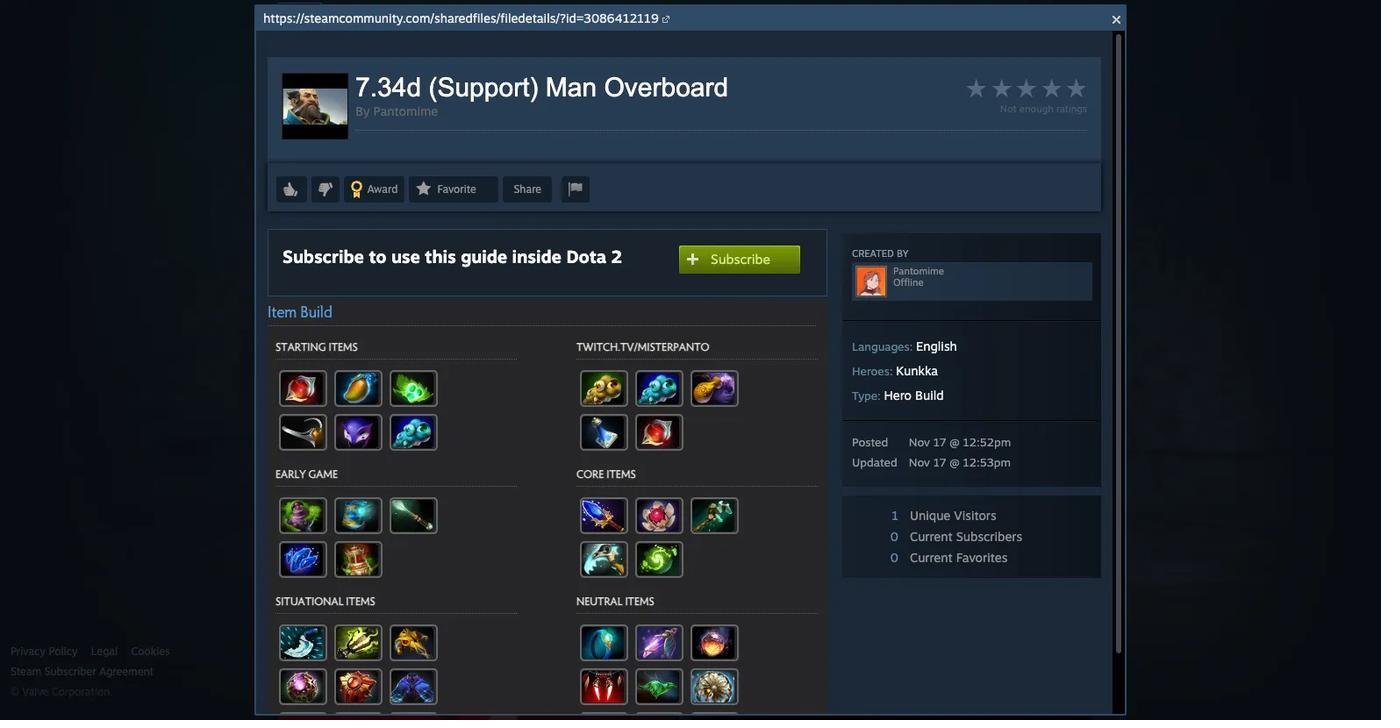 Task type: locate. For each thing, give the bounding box(es) containing it.
with inside how to deal with the mines in brennan's triumph without using any missiles.
[[354, 212, 376, 226]]

1 most from the left
[[902, 45, 932, 58]]

with right dealing
[[522, 133, 547, 147]]

0 horizontal spatial the
[[380, 212, 397, 226]]

of right the way
[[462, 133, 473, 147]]

am
[[1012, 595, 1028, 609]]

1 vertical spatial are
[[912, 578, 929, 592]]

no
[[1061, 543, 1075, 557], [963, 578, 977, 592]]

2 most from the left
[[1014, 45, 1044, 58]]

workshop link
[[620, 4, 691, 28]]

0 vertical spatial in
[[611, 133, 621, 147]]

there down guide,
[[1030, 543, 1058, 557]]

that've
[[879, 595, 916, 609]]

agreement
[[99, 665, 154, 679]]

0 horizontal spatial in
[[435, 212, 445, 226]]

award
[[356, 622, 386, 636]]

i right am
[[1031, 595, 1035, 609]]

this down the really,
[[980, 560, 999, 574]]

0 horizontal spatial triumph
[[420, 150, 466, 165]]

1 vertical spatial with
[[354, 212, 376, 226]]

an
[[360, 133, 376, 147]]

brennan's down alternate
[[360, 150, 416, 165]]

guide,
[[1026, 525, 1058, 539]]

most recent link
[[1000, 42, 1101, 61]]

no down i'm
[[1061, 543, 1075, 557]]

in
[[611, 133, 621, 147], [435, 212, 445, 226]]

1 vertical spatial just
[[1038, 595, 1057, 609]]

way
[[435, 133, 458, 147]]

1 vertical spatial no
[[963, 578, 977, 592]]

an alternate way of dealing with the mines in brennan's triumph
[[360, 133, 621, 165]]

are
[[1010, 543, 1027, 557], [912, 578, 929, 592]]

0 vertical spatial i
[[942, 560, 945, 574]]

most inside 'link'
[[1014, 45, 1044, 58]]

yet??
[[910, 560, 939, 574]]

x2: the threat
[[278, 357, 357, 371]]

1 horizontal spatial are
[[1010, 543, 1027, 557]]

1 vertical spatial of
[[303, 671, 313, 685]]

most for most popular
[[902, 45, 932, 58]]

1 horizontal spatial no
[[1061, 543, 1075, 557]]

mines right deal
[[400, 212, 432, 226]]

cookies
[[131, 645, 170, 658]]

an
[[974, 525, 987, 539]]

most for most recent
[[1014, 45, 1044, 58]]

there up posted
[[932, 578, 960, 592]]

screenshots
[[336, 10, 401, 24]]

1 vertical spatial the
[[380, 212, 397, 226]]

the left first
[[914, 446, 935, 461]]

triumph inside an alternate way of dealing with the mines in brennan's triumph
[[420, 150, 466, 165]]

are down yet??
[[912, 578, 929, 592]]

of left p
[[303, 671, 313, 685]]

2 vertical spatial this
[[980, 560, 999, 574]]

1 horizontal spatial mines
[[573, 133, 607, 147]]

but
[[891, 578, 909, 592]]

1 vertical spatial triumph
[[504, 212, 547, 226]]

0 horizontal spatial no
[[963, 578, 977, 592]]

0 vertical spatial this
[[918, 525, 938, 539]]

0 vertical spatial guides
[[872, 560, 907, 574]]

0 horizontal spatial this
[[895, 543, 914, 557]]

brennan's down an alternate way of dealing with the mines in brennan's triumph
[[448, 212, 501, 226]]

0 vertical spatial of
[[462, 133, 473, 147]]

0 vertical spatial mines
[[573, 133, 607, 147]]

cookies steam subscriber agreement © valve corporation.
[[11, 645, 170, 699]]

0 horizontal spatial brennan's
[[360, 150, 416, 165]]

0 horizontal spatial with
[[354, 212, 376, 226]]

0 horizontal spatial 0
[[1051, 307, 1059, 322]]

0 vertical spatial the
[[299, 357, 319, 371]]

at
[[881, 543, 892, 557]]

legal
[[91, 645, 118, 658]]

1 vertical spatial i
[[1031, 595, 1035, 609]]

valve
[[22, 686, 49, 699]]

1 vertical spatial mines
[[400, 212, 432, 226]]

0 vertical spatial no
[[1061, 543, 1075, 557]]

just up access
[[1036, 560, 1055, 574]]

1 horizontal spatial the
[[914, 446, 935, 461]]

terrible
[[840, 543, 878, 557]]

triumph left without
[[504, 212, 547, 226]]

of inside an alternate way of dealing with the mines in brennan's triumph
[[462, 133, 473, 147]]

0 vertical spatial brennan's
[[360, 150, 416, 165]]

brennan's
[[360, 150, 416, 165], [448, 212, 501, 226]]

0 horizontal spatial the
[[299, 357, 319, 371]]

most
[[902, 45, 932, 58], [1014, 45, 1044, 58]]

i
[[942, 560, 945, 574], [1031, 595, 1035, 609]]

most left recent
[[1014, 45, 1044, 58]]

how to deal with the mines in brennan's triumph without using any missiles.
[[286, 212, 646, 243]]

reviews link
[[807, 4, 868, 28]]

this left "is"
[[918, 525, 938, 539]]

1 horizontal spatial this
[[918, 525, 938, 539]]

corporation.
[[52, 686, 113, 699]]

mines up the using
[[573, 133, 607, 147]]

1 horizontal spatial triumph
[[504, 212, 547, 226]]

0 horizontal spatial mines
[[400, 212, 432, 226]]

1 horizontal spatial there
[[1030, 543, 1058, 557]]

there
[[1030, 543, 1058, 557], [932, 578, 960, 592]]

just down access
[[1038, 595, 1057, 609]]

https://steamcommunity.com/sharedfiles/filedetails/?id=3086412119 link
[[263, 11, 659, 25]]

0 vertical spatial the
[[551, 133, 569, 147]]

the inside an alternate way of dealing with the mines in brennan's triumph
[[551, 133, 569, 147]]

0 vertical spatial with
[[522, 133, 547, 147]]

1 horizontal spatial the
[[551, 133, 569, 147]]

not
[[952, 525, 970, 539]]

overboard
[[898, 133, 959, 147]]

1 horizontal spatial with
[[522, 133, 547, 147]]

mines
[[573, 133, 607, 147], [400, 212, 432, 226]]

most left popular
[[902, 45, 932, 58]]

0 vertical spatial there
[[1030, 543, 1058, 557]]

1 horizontal spatial brennan's
[[448, 212, 501, 226]]

with right deal
[[354, 212, 376, 226]]

this down the guys
[[895, 543, 914, 557]]

brennan's inside how to deal with the mines in brennan's triumph without using any missiles.
[[448, 212, 501, 226]]

1 vertical spatial in
[[435, 212, 445, 226]]

the right dealing
[[551, 133, 569, 147]]

early
[[980, 578, 1007, 592]]

the
[[551, 133, 569, 147], [380, 212, 397, 226]]

most popular link
[[888, 42, 996, 61]]

1 horizontal spatial 0
[[1081, 307, 1089, 322]]

access
[[1010, 578, 1045, 592]]

the inside how to deal with the mines in brennan's triumph without using any missiles.
[[380, 212, 397, 226]]

mines inside an alternate way of dealing with the mines in brennan's triumph
[[573, 133, 607, 147]]

game
[[1003, 560, 1032, 574]]

2 horizontal spatial this
[[980, 560, 999, 574]]

no down know
[[963, 578, 977, 592]]

0 horizontal spatial most
[[902, 45, 932, 58]]

with
[[522, 133, 547, 147], [354, 212, 376, 226]]

1 horizontal spatial of
[[462, 133, 473, 147]]

popular
[[935, 45, 982, 58]]

game.
[[918, 543, 951, 557]]

1 vertical spatial guides
[[959, 595, 994, 609]]

0 vertical spatial triumph
[[420, 150, 466, 165]]

guides
[[872, 560, 907, 574], [959, 595, 994, 609]]

triumph down the way
[[420, 150, 466, 165]]

0 horizontal spatial guides
[[872, 560, 907, 574]]

guides down early
[[959, 595, 994, 609]]

in down the way
[[435, 212, 445, 226]]

privacy policy link
[[11, 645, 78, 659]]

1 horizontal spatial in
[[611, 133, 621, 147]]

1 vertical spatial there
[[932, 578, 960, 592]]

the right x2: on the left
[[299, 357, 319, 371]]

are up game
[[1010, 543, 1027, 557]]

lies of p
[[278, 671, 323, 685]]

broadcasts
[[489, 10, 547, 24]]

1 vertical spatial this
[[895, 543, 914, 557]]

1 vertical spatial the
[[914, 446, 935, 461]]

i right yet??
[[942, 560, 945, 574]]

i'm sorry guys this is not an actual guide, i'm terrible at this game. but really, are there no other guides yet?? i know this game just released, but are there no early access people that've posted guides or am i just stupid?
[[840, 525, 1077, 627]]

the right deal
[[380, 212, 397, 226]]

in up the using
[[611, 133, 621, 147]]

1 vertical spatial brennan's
[[448, 212, 501, 226]]

recent
[[1047, 45, 1087, 58]]

to
[[314, 212, 324, 226]]

1 horizontal spatial most
[[1014, 45, 1044, 58]]

guides down "at"
[[872, 560, 907, 574]]

the
[[299, 357, 319, 371], [914, 446, 935, 461]]

lies
[[278, 671, 299, 685]]

0
[[1051, 307, 1059, 322], [1081, 307, 1089, 322]]

legal link
[[91, 645, 118, 659]]

in inside how to deal with the mines in brennan's triumph without using any missiles.
[[435, 212, 445, 226]]

how
[[286, 212, 310, 226]]



Task type: vqa. For each thing, say whether or not it's contained in the screenshot.
Location
no



Task type: describe. For each thing, give the bounding box(es) containing it.
deal
[[328, 212, 350, 226]]

guys
[[890, 525, 915, 539]]

1 0 from the left
[[1051, 307, 1059, 322]]

or
[[997, 595, 1008, 609]]

1 horizontal spatial i
[[1031, 595, 1035, 609]]

first
[[939, 446, 963, 461]]

news link
[[696, 4, 743, 28]]

steam
[[11, 665, 41, 679]]

threat
[[323, 357, 357, 371]]

reviews
[[816, 10, 859, 24]]

in inside an alternate way of dealing with the mines in brennan's triumph
[[611, 133, 621, 147]]

privacy
[[11, 645, 46, 658]]

really,
[[975, 543, 1007, 557]]

(support)
[[812, 133, 866, 147]]

subscriber
[[44, 665, 96, 679]]

sorry
[[859, 525, 887, 539]]

all
[[293, 10, 307, 24]]

artwork
[[424, 10, 466, 24]]

any
[[626, 212, 646, 226]]

0 horizontal spatial of
[[303, 671, 313, 685]]

is
[[941, 525, 949, 539]]

p
[[317, 671, 323, 685]]

0 horizontal spatial there
[[932, 578, 960, 592]]

dota 2 link
[[693, 351, 729, 371]]

posted
[[919, 595, 956, 609]]

actual
[[990, 525, 1022, 539]]

0 horizontal spatial i
[[942, 560, 945, 574]]

flyout
[[832, 671, 865, 685]]

man
[[870, 133, 895, 147]]

0 vertical spatial are
[[1010, 543, 1027, 557]]

cookies link
[[131, 645, 170, 659]]

1 horizontal spatial guides
[[959, 595, 994, 609]]

videos link
[[561, 4, 615, 28]]

0 horizontal spatial are
[[912, 578, 929, 592]]

viewing
[[831, 43, 888, 58]]

stupid?
[[840, 613, 879, 627]]

but
[[954, 543, 972, 557]]

most recent
[[1014, 45, 1087, 58]]

0 vertical spatial just
[[1036, 560, 1055, 574]]

most popular
[[902, 45, 982, 58]]

x2:
[[278, 357, 296, 371]]

other
[[840, 560, 869, 574]]

mines inside how to deal with the mines in brennan's triumph without using any missiles.
[[400, 212, 432, 226]]

news
[[705, 10, 734, 24]]

screenshots link
[[328, 4, 410, 28]]

lies of p link
[[278, 665, 323, 685]]

2 0 from the left
[[1081, 307, 1089, 322]]

privacy policy
[[11, 645, 78, 658]]

the first guide?
[[914, 446, 1006, 461]]

with inside an alternate way of dealing with the mines in brennan's triumph
[[522, 133, 547, 147]]

alternate
[[379, 133, 432, 147]]

dota 2
[[693, 357, 729, 371]]

videos
[[570, 10, 606, 24]]

i'm
[[840, 525, 856, 539]]

award link
[[335, 620, 392, 640]]

x2: the threat link
[[278, 351, 357, 371]]

people
[[840, 595, 876, 609]]

7.34d
[[775, 133, 809, 147]]

©
[[11, 686, 19, 699]]

dota
[[693, 357, 719, 371]]

workshop
[[628, 10, 682, 24]]

without
[[550, 212, 591, 226]]

flyout link
[[832, 665, 865, 685]]

released,
[[840, 578, 888, 592]]

brennan's inside an alternate way of dealing with the mines in brennan's triumph
[[360, 150, 416, 165]]

guides link
[[748, 4, 802, 28]]

close image
[[1113, 16, 1121, 24]]

https://steamcommunity.com/sharedfiles/filedetails/?id=3086412119
[[263, 11, 659, 25]]

know
[[948, 560, 977, 574]]

missiles.
[[286, 229, 331, 243]]

dealing
[[477, 133, 519, 147]]

guides
[[757, 10, 793, 24]]

broadcasts link
[[480, 4, 556, 28]]

steam subscriber agreement link
[[11, 665, 264, 679]]

all link
[[277, 3, 323, 31]]

artwork link
[[415, 4, 475, 28]]

i'm
[[1062, 525, 1077, 539]]

using
[[594, 212, 623, 226]]

2
[[722, 357, 729, 371]]

guide?
[[967, 446, 1006, 461]]

triumph inside how to deal with the mines in brennan's triumph without using any missiles.
[[504, 212, 547, 226]]

policy
[[49, 645, 78, 658]]



